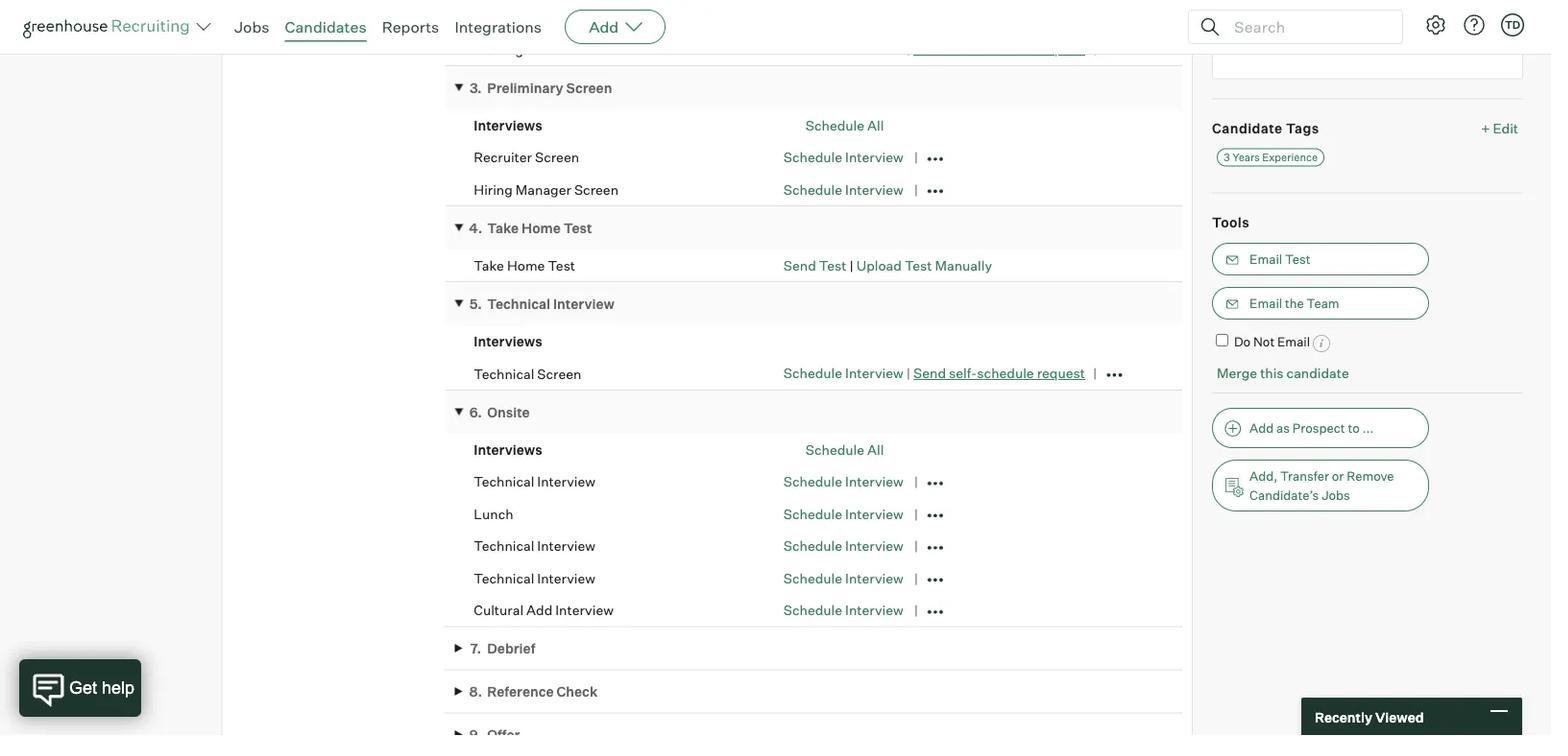Task type: vqa. For each thing, say whether or not it's contained in the screenshot.
3 Years Experience link
yes



Task type: describe. For each thing, give the bounding box(es) containing it.
all for 1st schedule all link from the bottom
[[867, 441, 884, 458]]

4 interviews from the top
[[474, 441, 542, 458]]

3 technical interview from the top
[[474, 570, 596, 587]]

technical screen
[[474, 365, 582, 382]]

manually
[[935, 257, 992, 274]]

recruiter
[[474, 149, 532, 166]]

schedule interview | send self-schedule request for technical screen
[[784, 365, 1085, 382]]

check
[[557, 684, 598, 701]]

merge
[[1217, 365, 1258, 382]]

Do Not Email checkbox
[[1216, 334, 1229, 347]]

candidates
[[285, 17, 367, 37]]

0 vertical spatial jobs
[[234, 17, 269, 37]]

cultural add interview
[[474, 602, 614, 619]]

reports
[[382, 17, 439, 37]]

configure image
[[1425, 13, 1448, 37]]

upload test manually link
[[857, 257, 992, 274]]

hiring
[[474, 181, 513, 198]]

3 years experience link
[[1217, 149, 1325, 167]]

2 vertical spatial add
[[526, 602, 553, 619]]

tank
[[527, 41, 558, 58]]

greenhouse recruiting image
[[23, 15, 196, 38]]

td button
[[1498, 10, 1528, 40]]

0 vertical spatial home
[[522, 220, 561, 236]]

email test button
[[1212, 243, 1429, 276]]

1 schedule all from the top
[[806, 117, 884, 134]]

8. reference check
[[469, 684, 598, 701]]

add as prospect to ... button
[[1212, 408, 1429, 448]]

schedule for 1st schedule all link from the bottom
[[806, 441, 865, 458]]

6.
[[469, 404, 482, 421]]

integrations
[[455, 17, 542, 37]]

remove
[[1347, 469, 1394, 484]]

candidate tags
[[1212, 120, 1319, 137]]

7 schedule interview link from the top
[[784, 538, 904, 555]]

3
[[1224, 151, 1230, 164]]

1 vertical spatial home
[[507, 257, 545, 274]]

tools
[[1212, 214, 1250, 231]]

manager
[[516, 181, 571, 198]]

send for technical screen
[[914, 365, 946, 382]]

email for email the team
[[1250, 296, 1283, 311]]

add for add
[[589, 17, 619, 37]]

1 vertical spatial |
[[850, 257, 854, 274]]

schedule for 1st schedule interview link from the bottom
[[784, 602, 842, 619]]

add,
[[1250, 469, 1278, 484]]

technical for 4th schedule interview link
[[474, 365, 534, 382]]

2 schedule interview from the top
[[784, 181, 904, 198]]

request for screen
[[1037, 365, 1085, 382]]

holding tank
[[474, 41, 558, 58]]

transfer
[[1281, 469, 1329, 484]]

candidate
[[1287, 365, 1349, 382]]

email the team
[[1250, 296, 1340, 311]]

technical for third schedule interview link from the bottom of the page
[[474, 538, 534, 555]]

send test | upload test manually
[[784, 257, 992, 274]]

Search text field
[[1230, 13, 1385, 41]]

+
[[1481, 120, 1490, 137]]

recently viewed
[[1315, 709, 1424, 726]]

3 schedule interview link from the top
[[784, 181, 904, 198]]

test down hiring manager screen
[[564, 220, 592, 236]]

2 vertical spatial email
[[1278, 334, 1310, 350]]

recently
[[1315, 709, 1373, 726]]

screen right the preliminary
[[566, 79, 612, 96]]

schedule for eighth schedule interview link from the top
[[784, 570, 842, 587]]

add, transfer or remove candidate's jobs button
[[1212, 460, 1429, 512]]

1 technical interview from the top
[[474, 474, 596, 490]]

4. take home test
[[469, 220, 592, 236]]

2 schedule interview link from the top
[[784, 149, 904, 166]]

1 schedule interview link from the top
[[784, 40, 904, 57]]

3. preliminary screen
[[470, 79, 612, 96]]

2 schedule all link from the top
[[806, 441, 884, 458]]

integrations link
[[455, 17, 542, 37]]

1 schedule interview from the top
[[784, 149, 904, 166]]

2 schedule all from the top
[[806, 441, 884, 458]]

years
[[1233, 151, 1260, 164]]

viewed
[[1375, 709, 1424, 726]]

2 interviews from the top
[[474, 117, 542, 134]]

5. technical interview
[[470, 295, 615, 312]]

3 schedule interview from the top
[[784, 474, 904, 490]]

schedule for screen
[[977, 365, 1034, 382]]

request for tank
[[1037, 40, 1085, 57]]

screen right manager
[[574, 181, 619, 198]]

schedule for 4th schedule interview link from the bottom of the page
[[784, 506, 842, 523]]

jobs link
[[234, 17, 269, 37]]

8 schedule interview link from the top
[[784, 570, 904, 587]]

schedule for third schedule interview link from the top of the page
[[784, 181, 842, 198]]

team
[[1307, 296, 1340, 311]]

take home test
[[474, 257, 575, 274]]

merge this candidate link
[[1217, 365, 1349, 382]]

do
[[1234, 334, 1251, 350]]

candidate's
[[1250, 488, 1319, 503]]

0 vertical spatial take
[[487, 220, 519, 236]]

recruiter screen
[[474, 149, 579, 166]]

9 schedule interview link from the top
[[784, 602, 904, 619]]

email for email test
[[1250, 252, 1283, 267]]

lunch
[[474, 506, 513, 523]]

preliminary
[[487, 79, 564, 96]]

to
[[1348, 421, 1360, 436]]

schedule for 5th schedule interview link from the top of the page
[[784, 474, 842, 490]]

all for second schedule all link from the bottom
[[867, 117, 884, 134]]

add, transfer or remove candidate's jobs
[[1250, 469, 1394, 503]]

onsite
[[487, 404, 530, 421]]

4.
[[469, 220, 482, 236]]



Task type: locate. For each thing, give the bounding box(es) containing it.
1 horizontal spatial jobs
[[1322, 488, 1350, 503]]

technical interview down lunch
[[474, 538, 596, 555]]

take down 4.
[[474, 257, 504, 274]]

2 schedule interview | send self-schedule request from the top
[[784, 365, 1085, 382]]

send test link
[[784, 257, 847, 274]]

the
[[1285, 296, 1304, 311]]

0 vertical spatial request
[[1037, 40, 1085, 57]]

home down 4. take home test
[[507, 257, 545, 274]]

1 self- from the top
[[949, 40, 977, 57]]

5 schedule interview from the top
[[784, 538, 904, 555]]

merge this candidate
[[1217, 365, 1349, 382]]

prospect
[[1293, 421, 1345, 436]]

technical up lunch
[[474, 474, 534, 490]]

5.
[[470, 295, 482, 312]]

technical up 6. onsite
[[474, 365, 534, 382]]

email
[[1250, 252, 1283, 267], [1250, 296, 1283, 311], [1278, 334, 1310, 350]]

+ edit link
[[1477, 115, 1523, 141]]

0 vertical spatial email
[[1250, 252, 1283, 267]]

schedule for third schedule interview link from the bottom of the page
[[784, 538, 842, 555]]

1 schedule all link from the top
[[806, 117, 884, 134]]

5 schedule interview link from the top
[[784, 474, 904, 490]]

tags
[[1286, 120, 1319, 137]]

2 all from the top
[[867, 441, 884, 458]]

1 vertical spatial send
[[784, 257, 816, 274]]

interviews down onsite
[[474, 441, 542, 458]]

6 schedule interview link from the top
[[784, 506, 904, 523]]

home
[[522, 220, 561, 236], [507, 257, 545, 274]]

0 horizontal spatial jobs
[[234, 17, 269, 37]]

schedule interview | send self-schedule request for holding tank
[[784, 40, 1085, 57]]

1 vertical spatial take
[[474, 257, 504, 274]]

test up the at the top right of the page
[[1285, 252, 1311, 267]]

or
[[1332, 469, 1344, 484]]

upload
[[857, 257, 902, 274]]

test inside button
[[1285, 252, 1311, 267]]

1 vertical spatial request
[[1037, 365, 1085, 382]]

0 vertical spatial schedule
[[977, 40, 1034, 57]]

test left upload
[[819, 257, 847, 274]]

send
[[914, 40, 946, 57], [784, 257, 816, 274], [914, 365, 946, 382]]

4 schedule interview from the top
[[784, 506, 904, 523]]

test right upload
[[905, 257, 932, 274]]

self- for holding tank
[[949, 40, 977, 57]]

1 horizontal spatial add
[[589, 17, 619, 37]]

6. onsite
[[469, 404, 530, 421]]

all
[[867, 117, 884, 134], [867, 441, 884, 458]]

as
[[1277, 421, 1290, 436]]

8.
[[469, 684, 482, 701]]

jobs inside add, transfer or remove candidate's jobs
[[1322, 488, 1350, 503]]

candidate
[[1212, 120, 1283, 137]]

1 vertical spatial jobs
[[1322, 488, 1350, 503]]

schedule all link
[[806, 117, 884, 134], [806, 441, 884, 458]]

3 interviews from the top
[[474, 333, 542, 350]]

email inside button
[[1250, 252, 1283, 267]]

jobs left the candidates
[[234, 17, 269, 37]]

0 vertical spatial send
[[914, 40, 946, 57]]

2 technical interview from the top
[[474, 538, 596, 555]]

technical interview up cultural add interview
[[474, 570, 596, 587]]

jobs
[[234, 17, 269, 37], [1322, 488, 1350, 503]]

add
[[589, 17, 619, 37], [1250, 421, 1274, 436], [526, 602, 553, 619]]

0 vertical spatial all
[[867, 117, 884, 134]]

1 interviews from the top
[[474, 8, 542, 25]]

+ edit
[[1481, 120, 1519, 137]]

0 vertical spatial add
[[589, 17, 619, 37]]

2 send self-schedule request link from the top
[[914, 365, 1085, 382]]

2 horizontal spatial add
[[1250, 421, 1274, 436]]

not
[[1254, 334, 1275, 350]]

do not email
[[1234, 334, 1310, 350]]

2 request from the top
[[1037, 365, 1085, 382]]

email test
[[1250, 252, 1311, 267]]

0 vertical spatial technical interview
[[474, 474, 596, 490]]

technical down take home test
[[487, 295, 550, 312]]

email the team button
[[1212, 287, 1429, 320]]

1 vertical spatial self-
[[949, 365, 977, 382]]

send self-schedule request link for technical screen
[[914, 365, 1085, 382]]

interviews up recruiter
[[474, 117, 542, 134]]

1 vertical spatial technical interview
[[474, 538, 596, 555]]

debrief
[[487, 641, 535, 657]]

td
[[1505, 18, 1521, 31]]

reference
[[487, 684, 554, 701]]

edit
[[1493, 120, 1519, 137]]

experience
[[1262, 151, 1318, 164]]

add inside add popup button
[[589, 17, 619, 37]]

reports link
[[382, 17, 439, 37]]

schedule for tank
[[977, 40, 1034, 57]]

candidates link
[[285, 17, 367, 37]]

add up 3. preliminary screen
[[589, 17, 619, 37]]

1 vertical spatial schedule all link
[[806, 441, 884, 458]]

technical
[[487, 295, 550, 312], [474, 365, 534, 382], [474, 474, 534, 490], [474, 538, 534, 555], [474, 570, 534, 587]]

0 horizontal spatial add
[[526, 602, 553, 619]]

add for add as prospect to ...
[[1250, 421, 1274, 436]]

7. debrief
[[470, 641, 535, 657]]

screen down 5. technical interview on the top
[[537, 365, 582, 382]]

7 schedule interview from the top
[[784, 602, 904, 619]]

td button
[[1501, 13, 1524, 37]]

technical interview up lunch
[[474, 474, 596, 490]]

0 vertical spatial schedule all link
[[806, 117, 884, 134]]

3 years experience
[[1224, 151, 1318, 164]]

interviews up holding tank
[[474, 8, 542, 25]]

schedule interview link
[[784, 40, 904, 57], [784, 149, 904, 166], [784, 181, 904, 198], [784, 365, 904, 382], [784, 474, 904, 490], [784, 506, 904, 523], [784, 538, 904, 555], [784, 570, 904, 587], [784, 602, 904, 619]]

3.
[[470, 79, 482, 96]]

schedule
[[784, 40, 842, 57], [806, 117, 865, 134], [784, 149, 842, 166], [784, 181, 842, 198], [784, 365, 842, 382], [806, 441, 865, 458], [784, 474, 842, 490], [784, 506, 842, 523], [784, 538, 842, 555], [784, 570, 842, 587], [784, 602, 842, 619]]

1 schedule from the top
[[977, 40, 1034, 57]]

schedule interview | send self-schedule request
[[784, 40, 1085, 57], [784, 365, 1085, 382]]

schedule for second schedule all link from the bottom
[[806, 117, 865, 134]]

1 schedule interview | send self-schedule request from the top
[[784, 40, 1085, 57]]

take
[[487, 220, 519, 236], [474, 257, 504, 274]]

1 send self-schedule request link from the top
[[914, 40, 1085, 57]]

1 vertical spatial email
[[1250, 296, 1283, 311]]

email left the at the top right of the page
[[1250, 296, 1283, 311]]

send self-schedule request link for holding tank
[[914, 40, 1085, 57]]

self-
[[949, 40, 977, 57], [949, 365, 977, 382]]

schedule for second schedule interview link from the top of the page
[[784, 149, 842, 166]]

self- for technical screen
[[949, 365, 977, 382]]

take right 4.
[[487, 220, 519, 236]]

add inside add as prospect to ... button
[[1250, 421, 1274, 436]]

0 vertical spatial schedule interview | send self-schedule request
[[784, 40, 1085, 57]]

schedule all
[[806, 117, 884, 134], [806, 441, 884, 458]]

interviews
[[474, 8, 542, 25], [474, 117, 542, 134], [474, 333, 542, 350], [474, 441, 542, 458]]

0 vertical spatial self-
[[949, 40, 977, 57]]

send for holding tank
[[914, 40, 946, 57]]

...
[[1363, 421, 1374, 436]]

screen up hiring manager screen
[[535, 149, 579, 166]]

1 request from the top
[[1037, 40, 1085, 57]]

1 vertical spatial schedule interview | send self-schedule request
[[784, 365, 1085, 382]]

1 vertical spatial schedule all
[[806, 441, 884, 458]]

2 vertical spatial technical interview
[[474, 570, 596, 587]]

interviews up technical screen
[[474, 333, 542, 350]]

technical up the cultural
[[474, 570, 534, 587]]

| for holding tank
[[906, 40, 911, 57]]

add left as
[[1250, 421, 1274, 436]]

request
[[1037, 40, 1085, 57], [1037, 365, 1085, 382]]

technical down lunch
[[474, 538, 534, 555]]

1 vertical spatial send self-schedule request link
[[914, 365, 1085, 382]]

add as prospect to ...
[[1250, 421, 1374, 436]]

test up 5. technical interview on the top
[[548, 257, 575, 274]]

hiring manager screen
[[474, 181, 619, 198]]

1 all from the top
[[867, 117, 884, 134]]

1 vertical spatial all
[[867, 441, 884, 458]]

cultural
[[474, 602, 524, 619]]

jobs down the 'or'
[[1322, 488, 1350, 503]]

email inside "button"
[[1250, 296, 1283, 311]]

technical for 5th schedule interview link from the top of the page
[[474, 474, 534, 490]]

2 self- from the top
[[949, 365, 977, 382]]

None text field
[[1212, 0, 1523, 79]]

holding
[[474, 41, 524, 58]]

| for technical screen
[[906, 365, 911, 382]]

technical for eighth schedule interview link from the top
[[474, 570, 534, 587]]

home down manager
[[522, 220, 561, 236]]

2 vertical spatial send
[[914, 365, 946, 382]]

0 vertical spatial send self-schedule request link
[[914, 40, 1085, 57]]

1 vertical spatial schedule
[[977, 365, 1034, 382]]

1 vertical spatial add
[[1250, 421, 1274, 436]]

add button
[[565, 10, 666, 44]]

0 vertical spatial |
[[906, 40, 911, 57]]

4 schedule interview link from the top
[[784, 365, 904, 382]]

email right not
[[1278, 334, 1310, 350]]

6 schedule interview from the top
[[784, 570, 904, 587]]

email up email the team at the top right of the page
[[1250, 252, 1283, 267]]

0 vertical spatial schedule all
[[806, 117, 884, 134]]

interview
[[845, 40, 904, 57], [845, 149, 904, 166], [845, 181, 904, 198], [553, 295, 615, 312], [845, 365, 904, 382], [537, 474, 596, 490], [845, 474, 904, 490], [845, 506, 904, 523], [537, 538, 596, 555], [845, 538, 904, 555], [537, 570, 596, 587], [845, 570, 904, 587], [556, 602, 614, 619], [845, 602, 904, 619]]

this
[[1260, 365, 1284, 382]]

add right the cultural
[[526, 602, 553, 619]]

2 vertical spatial |
[[906, 365, 911, 382]]

7.
[[470, 641, 481, 657]]

2 schedule from the top
[[977, 365, 1034, 382]]



